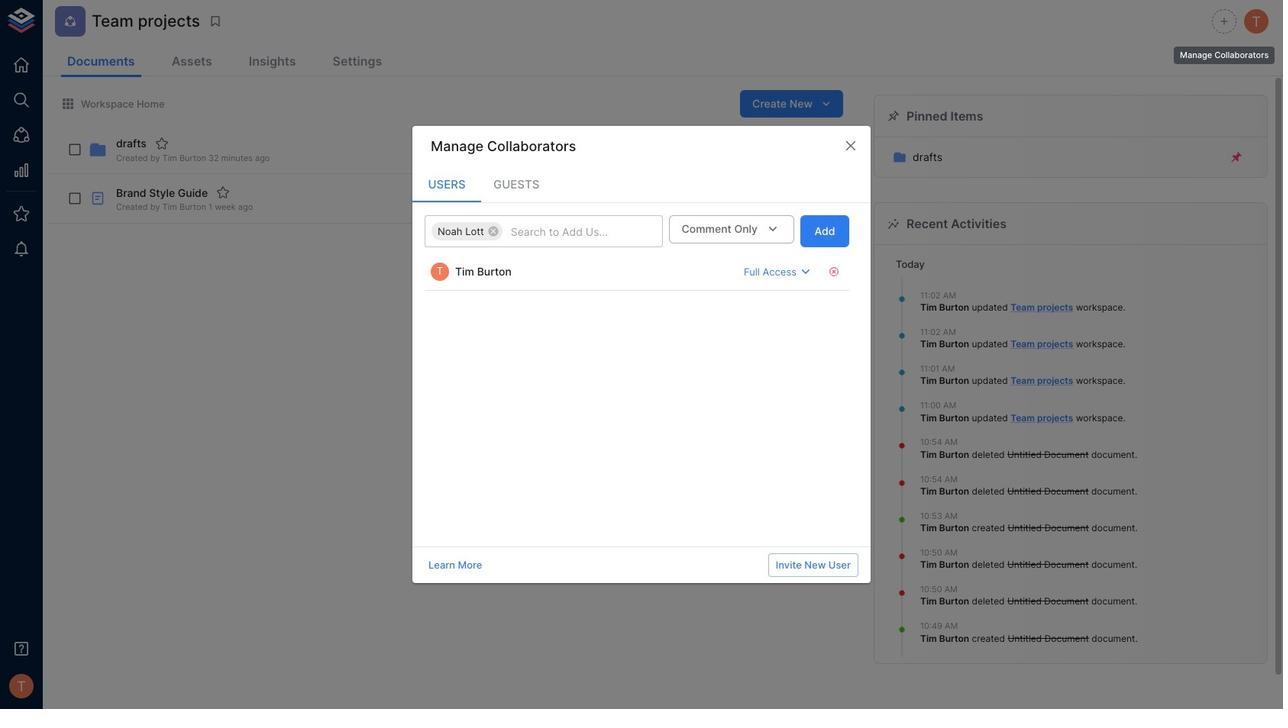 Task type: describe. For each thing, give the bounding box(es) containing it.
Search to Add Users... text field
[[505, 222, 614, 241]]

bookmark image
[[209, 15, 222, 28]]

0 horizontal spatial favorite image
[[155, 137, 169, 151]]



Task type: vqa. For each thing, say whether or not it's contained in the screenshot.
'tooltip'
yes



Task type: locate. For each thing, give the bounding box(es) containing it.
favorite image
[[155, 137, 169, 151], [216, 186, 230, 200]]

tooltip
[[1173, 36, 1277, 66]]

1 vertical spatial favorite image
[[216, 186, 230, 200]]

dialog
[[413, 126, 871, 584]]

tab list
[[413, 166, 871, 203]]

unpin image
[[1230, 151, 1244, 164]]

1 horizontal spatial favorite image
[[216, 186, 230, 200]]

0 vertical spatial favorite image
[[155, 137, 169, 151]]



